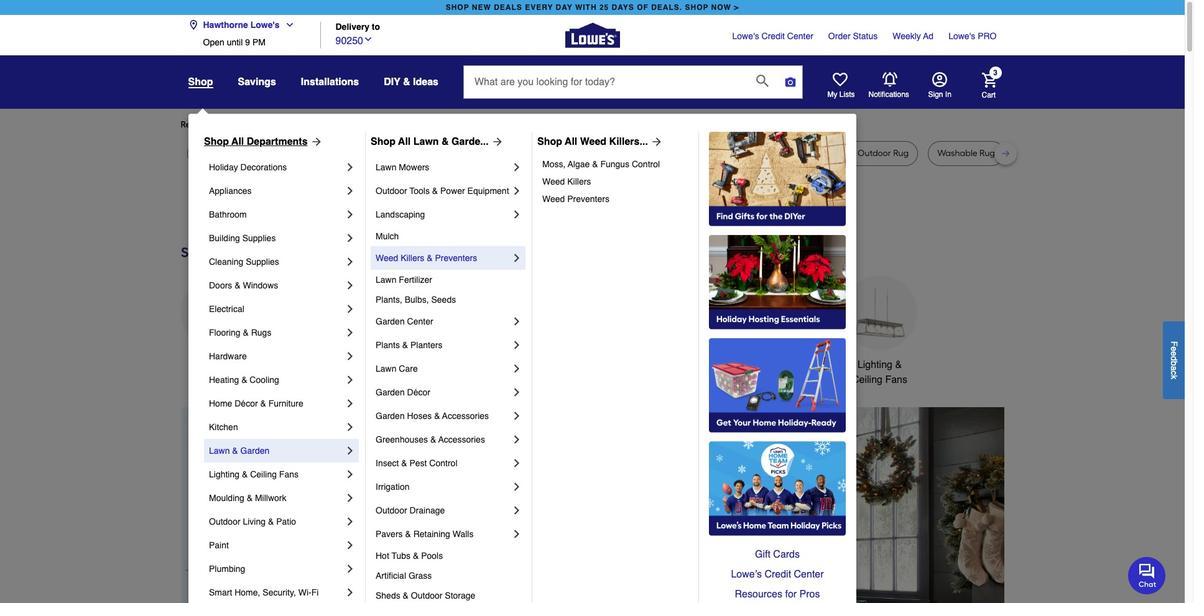 Task type: locate. For each thing, give the bounding box(es) containing it.
plants,
[[376, 295, 402, 305]]

25 days of deals. don't miss deals every day. same-day delivery on in-stock orders placed by 2 p m. image
[[181, 407, 382, 603]]

killers
[[567, 177, 591, 187], [401, 253, 424, 263]]

2 all from the left
[[398, 136, 411, 147]]

lowe's
[[250, 20, 280, 30], [732, 31, 759, 41], [949, 31, 975, 41]]

chevron right image
[[344, 161, 356, 174], [344, 185, 356, 197], [344, 232, 356, 244], [344, 256, 356, 268], [344, 303, 356, 315], [511, 315, 523, 328], [511, 339, 523, 351], [344, 350, 356, 363], [511, 363, 523, 375], [511, 386, 523, 399], [511, 410, 523, 422], [511, 434, 523, 446], [511, 457, 523, 470], [344, 468, 356, 481], [344, 492, 356, 504], [344, 563, 356, 575], [344, 587, 356, 599]]

0 horizontal spatial décor
[[235, 399, 258, 409]]

lighting & ceiling fans inside lighting & ceiling fans button
[[852, 359, 907, 386]]

0 horizontal spatial control
[[429, 458, 457, 468]]

0 horizontal spatial killers
[[401, 253, 424, 263]]

0 horizontal spatial lighting & ceiling fans
[[209, 470, 299, 480]]

control down the allen and roth rug
[[632, 159, 660, 169]]

1 area from the left
[[318, 148, 337, 159]]

shop
[[188, 77, 213, 88]]

1 vertical spatial lighting
[[209, 470, 239, 480]]

1 horizontal spatial lighting & ceiling fans
[[852, 359, 907, 386]]

0 vertical spatial credit
[[762, 31, 785, 41]]

lighting & ceiling fans link
[[209, 463, 344, 486]]

90250
[[336, 35, 363, 46]]

fans inside lighting & ceiling fans link
[[279, 470, 299, 480]]

e
[[1169, 346, 1179, 351], [1169, 351, 1179, 356]]

accessories inside "link"
[[438, 435, 485, 445]]

kitchen up lawn & garden
[[209, 422, 238, 432]]

garden
[[376, 317, 405, 327], [376, 388, 405, 397], [376, 411, 405, 421], [240, 446, 270, 456]]

0 vertical spatial lighting & ceiling fans
[[852, 359, 907, 386]]

lowe's inside lowe's pro link
[[949, 31, 975, 41]]

for for searches
[[281, 119, 292, 130]]

shop up allen and roth area rug
[[537, 136, 562, 147]]

all for departments
[[231, 136, 244, 147]]

holiday hosting essentials. image
[[709, 235, 846, 330]]

outdoor down the moulding
[[209, 517, 240, 527]]

to
[[372, 22, 380, 32]]

2 shop from the left
[[685, 3, 709, 12]]

washable
[[723, 148, 763, 159], [937, 148, 978, 159]]

1 horizontal spatial control
[[632, 159, 660, 169]]

weed down weed killers
[[542, 194, 565, 204]]

shop inside shop all weed killers... 'link'
[[537, 136, 562, 147]]

Search Query text field
[[464, 66, 746, 98]]

1 vertical spatial décor
[[235, 399, 258, 409]]

garden up greenhouses
[[376, 411, 405, 421]]

chevron right image for hardware
[[344, 350, 356, 363]]

lawn down furniture
[[376, 162, 397, 172]]

control up irrigation 'link'
[[429, 458, 457, 468]]

lighting & ceiling fans inside lighting & ceiling fans link
[[209, 470, 299, 480]]

1 horizontal spatial for
[[391, 119, 403, 130]]

1 vertical spatial control
[[429, 458, 457, 468]]

lowe's home improvement notification center image
[[882, 72, 897, 87]]

0 horizontal spatial and
[[516, 148, 532, 159]]

1 shop from the left
[[204, 136, 229, 147]]

tools
[[409, 186, 430, 196]]

center down bulbs,
[[407, 317, 433, 327]]

4 rug from the left
[[339, 148, 354, 159]]

open until 9 pm
[[203, 37, 266, 47]]

0 horizontal spatial allen
[[494, 148, 513, 159]]

3 area from the left
[[765, 148, 784, 159]]

center for lowe's credit center
[[794, 569, 824, 580]]

1 vertical spatial credit
[[765, 569, 791, 580]]

1 e from the top
[[1169, 346, 1179, 351]]

recommended
[[181, 119, 241, 130]]

1 horizontal spatial you
[[404, 119, 419, 130]]

deals.
[[651, 3, 682, 12]]

chevron right image for lawn care
[[511, 363, 523, 375]]

washable for washable area rug
[[723, 148, 763, 159]]

fi
[[311, 588, 319, 598]]

credit up search icon
[[762, 31, 785, 41]]

moss, algae & fungus control link
[[542, 156, 690, 173]]

0 horizontal spatial shop
[[446, 3, 469, 12]]

garden down kitchen link
[[240, 446, 270, 456]]

0 vertical spatial fans
[[885, 374, 907, 386]]

greenhouses & accessories
[[376, 435, 485, 445]]

& inside 'link'
[[592, 159, 598, 169]]

0 vertical spatial supplies
[[242, 233, 276, 243]]

1 roth from the left
[[534, 148, 552, 159]]

lighting & ceiling fans
[[852, 359, 907, 386], [209, 470, 299, 480]]

decorations down rug rug
[[240, 162, 287, 172]]

cleaning supplies link
[[209, 250, 344, 274]]

1 all from the left
[[231, 136, 244, 147]]

weed down 'recommended searches for you' heading
[[580, 136, 607, 147]]

1 horizontal spatial shop
[[371, 136, 396, 147]]

outdoor up landscaping
[[376, 186, 407, 196]]

all inside 'link'
[[565, 136, 577, 147]]

weekly ad
[[893, 31, 934, 41]]

lawn inside lawn fertilizer link
[[376, 275, 397, 285]]

pro
[[978, 31, 997, 41]]

shop all departments link
[[204, 134, 323, 149]]

weed preventers link
[[542, 190, 690, 208]]

all for weed
[[565, 136, 577, 147]]

lowe's home improvement logo image
[[565, 8, 620, 63]]

roth up moss,
[[534, 148, 552, 159]]

shop for shop all departments
[[204, 136, 229, 147]]

open
[[203, 37, 224, 47]]

appliances up heating
[[194, 359, 242, 371]]

0 vertical spatial smart
[[757, 359, 784, 371]]

killers down algae at the top of page
[[567, 177, 591, 187]]

1 horizontal spatial shop
[[685, 3, 709, 12]]

0 horizontal spatial fans
[[279, 470, 299, 480]]

1 washable from the left
[[723, 148, 763, 159]]

all for lawn
[[398, 136, 411, 147]]

1 vertical spatial accessories
[[438, 435, 485, 445]]

roth up weed killers link
[[659, 148, 677, 159]]

supplies up windows
[[246, 257, 279, 267]]

lawn up the moulding
[[209, 446, 230, 456]]

bathroom inside button
[[669, 359, 712, 371]]

supplies
[[242, 233, 276, 243], [246, 257, 279, 267]]

smart inside button
[[757, 359, 784, 371]]

2 you from the left
[[404, 119, 419, 130]]

appliances down the holiday
[[209, 186, 252, 196]]

0 horizontal spatial area
[[318, 148, 337, 159]]

arrow right image inside shop all weed killers... 'link'
[[648, 136, 663, 148]]

home
[[787, 359, 813, 371], [209, 399, 232, 409]]

lawn for lawn & garden
[[209, 446, 230, 456]]

lowe's left pro
[[949, 31, 975, 41]]

roth for rug
[[659, 148, 677, 159]]

doors & windows link
[[209, 274, 344, 297]]

1 horizontal spatial allen
[[619, 148, 638, 159]]

0 horizontal spatial decorations
[[240, 162, 287, 172]]

credit up resources for pros link
[[765, 569, 791, 580]]

weekly
[[893, 31, 921, 41]]

weed
[[580, 136, 607, 147], [542, 177, 565, 187], [542, 194, 565, 204], [376, 253, 398, 263]]

allen
[[494, 148, 513, 159], [619, 148, 638, 159]]

pm
[[252, 37, 266, 47]]

all down recommended searches for you
[[231, 136, 244, 147]]

outdoor tools & power equipment link
[[376, 179, 511, 203]]

area
[[318, 148, 337, 159], [554, 148, 573, 159], [765, 148, 784, 159]]

landscaping
[[376, 210, 425, 220]]

0 horizontal spatial for
[[281, 119, 292, 130]]

garden for garden décor
[[376, 388, 405, 397]]

all up algae at the top of page
[[565, 136, 577, 147]]

chevron right image for kitchen
[[344, 421, 356, 434]]

decorations down care
[[381, 374, 434, 386]]

1 horizontal spatial fans
[[885, 374, 907, 386]]

lawn up "plants,"
[[376, 275, 397, 285]]

preventers down "mulch" link
[[435, 253, 477, 263]]

lawn left care
[[376, 364, 397, 374]]

weed for weed killers
[[542, 177, 565, 187]]

preventers down weed killers
[[567, 194, 610, 204]]

garden down lawn care on the bottom left of page
[[376, 388, 405, 397]]

garden for garden center
[[376, 317, 405, 327]]

find gifts for the diyer. image
[[709, 132, 846, 226]]

1 horizontal spatial lighting
[[858, 359, 893, 371]]

0 horizontal spatial roth
[[534, 148, 552, 159]]

lawn
[[413, 136, 439, 147], [376, 162, 397, 172], [376, 275, 397, 285], [376, 364, 397, 374], [209, 446, 230, 456]]

arrow right image for shop all lawn & garde...
[[489, 136, 504, 148]]

lowe's up the pm
[[250, 20, 280, 30]]

1 horizontal spatial lowe's
[[732, 31, 759, 41]]

2 horizontal spatial all
[[565, 136, 577, 147]]

1 horizontal spatial all
[[398, 136, 411, 147]]

smart for smart home
[[757, 359, 784, 371]]

0 horizontal spatial washable
[[723, 148, 763, 159]]

None search field
[[463, 65, 803, 110]]

arrow right image inside shop all lawn & garde... link
[[489, 136, 504, 148]]

0 vertical spatial chevron down image
[[280, 20, 295, 30]]

rug
[[196, 148, 212, 159], [256, 148, 272, 159], [274, 148, 289, 159], [339, 148, 354, 159], [575, 148, 590, 159], [679, 148, 694, 159], [786, 148, 801, 159], [893, 148, 909, 159], [980, 148, 995, 159]]

chevron right image for plants & planters
[[511, 339, 523, 351]]

building supplies link
[[209, 226, 344, 250]]

savings button
[[238, 71, 276, 93]]

0 horizontal spatial arrow right image
[[489, 136, 504, 148]]

garden inside garden center link
[[376, 317, 405, 327]]

arrow right image
[[489, 136, 504, 148], [648, 136, 663, 148], [981, 516, 994, 529]]

roth for area
[[534, 148, 552, 159]]

shop inside shop all lawn & garde... link
[[371, 136, 396, 147]]

diy
[[384, 77, 400, 88]]

hot
[[376, 551, 389, 561]]

credit inside "link"
[[765, 569, 791, 580]]

1 vertical spatial lighting & ceiling fans
[[209, 470, 299, 480]]

1 horizontal spatial decorations
[[381, 374, 434, 386]]

1 and from the left
[[516, 148, 532, 159]]

3 all from the left
[[565, 136, 577, 147]]

0 vertical spatial preventers
[[567, 194, 610, 204]]

smart home button
[[748, 276, 823, 373]]

millwork
[[255, 493, 286, 503]]

control inside 'link'
[[632, 159, 660, 169]]

0 vertical spatial control
[[632, 159, 660, 169]]

outdoor drainage link
[[376, 499, 511, 522]]

1 allen from the left
[[494, 148, 513, 159]]

0 vertical spatial ceiling
[[852, 374, 883, 386]]

shop left now
[[685, 3, 709, 12]]

50 percent off all artificial christmas trees, holiday lights and more. image
[[449, 407, 1052, 603]]

0 horizontal spatial chevron down image
[[280, 20, 295, 30]]

chevron right image for cleaning supplies
[[344, 256, 356, 268]]

outdoor for outdoor tools & power equipment
[[376, 186, 407, 196]]

lowe's credit center
[[732, 31, 813, 41]]

0 horizontal spatial ceiling
[[250, 470, 277, 480]]

1 horizontal spatial kitchen
[[466, 359, 499, 371]]

lighting inside button
[[858, 359, 893, 371]]

chevron right image for building supplies
[[344, 232, 356, 244]]

0 horizontal spatial preventers
[[435, 253, 477, 263]]

lowe's down the >
[[732, 31, 759, 41]]

0 horizontal spatial lighting
[[209, 470, 239, 480]]

home décor & furniture link
[[209, 392, 344, 415]]

chevron right image for smart home, security, wi-fi
[[344, 587, 356, 599]]

7 rug from the left
[[786, 148, 801, 159]]

3 shop from the left
[[537, 136, 562, 147]]

1 vertical spatial bathroom
[[669, 359, 712, 371]]

1 you from the left
[[294, 119, 308, 130]]

kitchen inside button
[[466, 359, 499, 371]]

decorations inside the christmas decorations button
[[381, 374, 434, 386]]

you up shop all lawn & garde...
[[404, 119, 419, 130]]

1 horizontal spatial home
[[787, 359, 813, 371]]

chevron right image for landscaping
[[511, 208, 523, 221]]

status
[[853, 31, 878, 41]]

garden center
[[376, 317, 433, 327]]

chevron right image for heating & cooling
[[344, 374, 356, 386]]

garden down "plants,"
[[376, 317, 405, 327]]

lowe's for lowe's pro
[[949, 31, 975, 41]]

center inside "link"
[[794, 569, 824, 580]]

0 vertical spatial killers
[[567, 177, 591, 187]]

chevron right image for paint
[[344, 539, 356, 552]]

hot tubs & pools link
[[376, 546, 523, 566]]

holiday decorations
[[209, 162, 287, 172]]

1 horizontal spatial roth
[[659, 148, 677, 159]]

lawn up mowers
[[413, 136, 439, 147]]

bathroom button
[[653, 276, 728, 373]]

1 vertical spatial supplies
[[246, 257, 279, 267]]

1 vertical spatial kitchen
[[209, 422, 238, 432]]

for left pros at the bottom right
[[785, 589, 797, 600]]

0 vertical spatial lighting
[[858, 359, 893, 371]]

outdoor tools & power equipment
[[376, 186, 509, 196]]

chevron right image for flooring & rugs
[[344, 327, 356, 339]]

ceiling inside 'lighting & ceiling fans'
[[852, 374, 883, 386]]

supplies up cleaning supplies
[[242, 233, 276, 243]]

1 horizontal spatial area
[[554, 148, 573, 159]]

garden inside "garden décor" link
[[376, 388, 405, 397]]

cleaning
[[209, 257, 243, 267]]

lawn for lawn fertilizer
[[376, 275, 397, 285]]

0 horizontal spatial all
[[231, 136, 244, 147]]

e up d
[[1169, 346, 1179, 351]]

1 horizontal spatial arrow right image
[[648, 136, 663, 148]]

shop for shop all weed killers...
[[537, 136, 562, 147]]

pavers
[[376, 529, 403, 539]]

for up furniture
[[391, 119, 403, 130]]

0 vertical spatial kitchen
[[466, 359, 499, 371]]

2 horizontal spatial area
[[765, 148, 784, 159]]

center for lowe's credit center
[[787, 31, 813, 41]]

0 horizontal spatial bathroom
[[209, 210, 247, 220]]

order
[[828, 31, 851, 41]]

2 and from the left
[[640, 148, 657, 159]]

chevron right image
[[511, 161, 523, 174], [511, 185, 523, 197], [344, 208, 356, 221], [511, 208, 523, 221], [511, 252, 523, 264], [344, 279, 356, 292], [344, 327, 356, 339], [344, 374, 356, 386], [344, 397, 356, 410], [344, 421, 356, 434], [344, 445, 356, 457], [511, 481, 523, 493], [511, 504, 523, 517], [344, 516, 356, 528], [511, 528, 523, 541], [344, 539, 356, 552]]

for up departments
[[281, 119, 292, 130]]

0 horizontal spatial home
[[209, 399, 232, 409]]

garden hoses & accessories link
[[376, 404, 511, 428]]

equipment
[[467, 186, 509, 196]]

garden inside garden hoses & accessories link
[[376, 411, 405, 421]]

allen for allen and roth rug
[[619, 148, 638, 159]]

chevron right image for greenhouses & accessories
[[511, 434, 523, 446]]

all up furniture
[[398, 136, 411, 147]]

1 horizontal spatial killers
[[567, 177, 591, 187]]

1 horizontal spatial washable
[[937, 148, 978, 159]]

accessories up greenhouses & accessories "link" at the left bottom of the page
[[442, 411, 489, 421]]

0 horizontal spatial kitchen
[[209, 422, 238, 432]]

delivery to
[[336, 22, 380, 32]]

1 horizontal spatial bathroom
[[669, 359, 712, 371]]

walls
[[453, 529, 474, 539]]

greenhouses
[[376, 435, 428, 445]]

0 vertical spatial decorations
[[240, 162, 287, 172]]

plants, bulbs, seeds
[[376, 295, 456, 305]]

1 vertical spatial center
[[407, 317, 433, 327]]

chevron down image
[[280, 20, 295, 30], [363, 34, 373, 44]]

1 vertical spatial smart
[[209, 588, 232, 598]]

1 horizontal spatial chevron down image
[[363, 34, 373, 44]]

1 horizontal spatial décor
[[407, 388, 430, 397]]

0 horizontal spatial you
[[294, 119, 308, 130]]

recommended searches for you
[[181, 119, 308, 130]]

2 vertical spatial center
[[794, 569, 824, 580]]

2 shop from the left
[[371, 136, 396, 147]]

smart
[[757, 359, 784, 371], [209, 588, 232, 598]]

0 vertical spatial center
[[787, 31, 813, 41]]

killers for weed killers
[[567, 177, 591, 187]]

0 horizontal spatial lowe's
[[250, 20, 280, 30]]

1 horizontal spatial ceiling
[[852, 374, 883, 386]]

appliances inside button
[[194, 359, 242, 371]]

allen down killers...
[[619, 148, 638, 159]]

chevron right image for outdoor tools & power equipment
[[511, 185, 523, 197]]

2 allen from the left
[[619, 148, 638, 159]]

weed inside 'link'
[[580, 136, 607, 147]]

shop down more suggestions for you link
[[371, 136, 396, 147]]

cleaning supplies
[[209, 257, 279, 267]]

get your home holiday-ready. image
[[709, 338, 846, 433]]

kitchen for kitchen
[[209, 422, 238, 432]]

control inside "link"
[[429, 458, 457, 468]]

3 rug from the left
[[274, 148, 289, 159]]

plumbing
[[209, 564, 245, 574]]

appliances link
[[209, 179, 344, 203]]

outdoor down the irrigation
[[376, 506, 407, 516]]

lawn inside "lawn care" link
[[376, 364, 397, 374]]

décor down heating & cooling
[[235, 399, 258, 409]]

1 horizontal spatial and
[[640, 148, 657, 159]]

shop up 5x8
[[204, 136, 229, 147]]

0 horizontal spatial shop
[[204, 136, 229, 147]]

2 washable from the left
[[937, 148, 978, 159]]

outdoor
[[858, 148, 891, 159]]

weed down moss,
[[542, 177, 565, 187]]

2 roth from the left
[[659, 148, 677, 159]]

electrical link
[[209, 297, 344, 321]]

shop inside shop all departments link
[[204, 136, 229, 147]]

credit for lowe's
[[762, 31, 785, 41]]

you up arrow right image on the left
[[294, 119, 308, 130]]

lawn inside lawn mowers link
[[376, 162, 397, 172]]

garde...
[[452, 136, 489, 147]]

shop all lawn & garde... link
[[371, 134, 504, 149]]

accessories down garden hoses & accessories link in the bottom of the page
[[438, 435, 485, 445]]

irrigation link
[[376, 475, 511, 499]]

killers up fertilizer on the top left
[[401, 253, 424, 263]]

shop
[[204, 136, 229, 147], [371, 136, 396, 147], [537, 136, 562, 147]]

1 horizontal spatial smart
[[757, 359, 784, 371]]

1 shop from the left
[[446, 3, 469, 12]]

landscaping link
[[376, 203, 511, 226]]

lawn & garden link
[[209, 439, 344, 463]]

chevron right image for garden center
[[511, 315, 523, 328]]

e up b
[[1169, 351, 1179, 356]]

1 vertical spatial killers
[[401, 253, 424, 263]]

of
[[637, 3, 649, 12]]

cart
[[982, 91, 996, 99]]

shop left new
[[446, 3, 469, 12]]

décor down christmas decorations
[[407, 388, 430, 397]]

0 vertical spatial home
[[787, 359, 813, 371]]

for for suggestions
[[391, 119, 403, 130]]

weed down mulch
[[376, 253, 398, 263]]

lowe's pro
[[949, 31, 997, 41]]

fertilizer
[[399, 275, 432, 285]]

1 vertical spatial appliances
[[194, 359, 242, 371]]

allen up equipment
[[494, 148, 513, 159]]

2 rug from the left
[[256, 148, 272, 159]]

decorations inside holiday decorations link
[[240, 162, 287, 172]]

0 vertical spatial décor
[[407, 388, 430, 397]]

center up pros at the bottom right
[[794, 569, 824, 580]]

resources for pros
[[735, 589, 820, 600]]

christmas decorations
[[381, 359, 434, 386]]

chevron right image for plumbing
[[344, 563, 356, 575]]

2 horizontal spatial lowe's
[[949, 31, 975, 41]]

1 vertical spatial fans
[[279, 470, 299, 480]]

smart home, security, wi-fi
[[209, 588, 319, 598]]

2 horizontal spatial shop
[[537, 136, 562, 147]]

1 vertical spatial decorations
[[381, 374, 434, 386]]

lawn inside lawn & garden link
[[209, 446, 230, 456]]

day
[[556, 3, 573, 12]]

1 vertical spatial chevron down image
[[363, 34, 373, 44]]

weed killers link
[[542, 173, 690, 190]]

lowe's inside lowe's credit center link
[[732, 31, 759, 41]]

roth
[[534, 148, 552, 159], [659, 148, 677, 159]]

kitchen left faucets
[[466, 359, 499, 371]]

center left order
[[787, 31, 813, 41]]

0 horizontal spatial smart
[[209, 588, 232, 598]]

f e e d b a c k
[[1169, 341, 1179, 379]]

lowe's inside hawthorne lowe's button
[[250, 20, 280, 30]]



Task type: describe. For each thing, give the bounding box(es) containing it.
shop new deals every day with 25 days of deals. shop now >
[[446, 3, 739, 12]]

lawn fertilizer
[[376, 275, 432, 285]]

mulch link
[[376, 226, 523, 246]]

gift
[[755, 549, 771, 560]]

décor for lawn
[[407, 388, 430, 397]]

outdoor drainage
[[376, 506, 445, 516]]

order status
[[828, 31, 878, 41]]

chevron right image for appliances
[[344, 185, 356, 197]]

lawn mowers link
[[376, 156, 511, 179]]

rug 5x8
[[196, 148, 227, 159]]

and for allen and roth rug
[[640, 148, 657, 159]]

chevron down image inside hawthorne lowe's button
[[280, 20, 295, 30]]

1 vertical spatial home
[[209, 399, 232, 409]]

lowe's for lowe's credit center
[[732, 31, 759, 41]]

shop all departments
[[204, 136, 308, 147]]

location image
[[188, 20, 198, 30]]

security,
[[263, 588, 296, 598]]

windows
[[243, 281, 278, 290]]

outdoor for outdoor drainage
[[376, 506, 407, 516]]

lawn & garden
[[209, 446, 270, 456]]

lowe's home improvement account image
[[932, 72, 947, 87]]

indoor outdoor rug
[[830, 148, 909, 159]]

hot tubs & pools
[[376, 551, 443, 561]]

in
[[945, 90, 952, 99]]

5x8
[[214, 148, 227, 159]]

outdoor for outdoor living & patio
[[209, 517, 240, 527]]

christmas
[[385, 359, 429, 371]]

lawn for lawn mowers
[[376, 162, 397, 172]]

heating & cooling link
[[209, 368, 344, 392]]

d
[[1169, 356, 1179, 361]]

& inside "link"
[[405, 529, 411, 539]]

camera image
[[784, 76, 797, 88]]

chevron right image for outdoor living & patio
[[344, 516, 356, 528]]

searches
[[242, 119, 279, 130]]

recommended searches for you heading
[[181, 119, 1004, 131]]

pros
[[800, 589, 820, 600]]

delivery
[[336, 22, 369, 32]]

days
[[612, 3, 634, 12]]

lowe's wishes you and your family a happy hanukkah. image
[[181, 198, 1004, 230]]

lighting & ceiling fans button
[[843, 276, 917, 387]]

garden hoses & accessories
[[376, 411, 489, 421]]

new
[[472, 3, 491, 12]]

with
[[575, 3, 597, 12]]

chevron right image for garden décor
[[511, 386, 523, 399]]

>
[[734, 3, 739, 12]]

allen and roth rug
[[619, 148, 694, 159]]

killers...
[[609, 136, 648, 147]]

artificial grass
[[376, 571, 432, 581]]

lawn mowers
[[376, 162, 429, 172]]

bulbs,
[[405, 295, 429, 305]]

up to 50 percent off select tools and accessories. image
[[0, 407, 449, 603]]

supplies for building supplies
[[242, 233, 276, 243]]

chevron right image for lawn & garden
[[344, 445, 356, 457]]

order status link
[[828, 30, 878, 42]]

seeds
[[431, 295, 456, 305]]

chevron down image inside 90250 button
[[363, 34, 373, 44]]

0 vertical spatial accessories
[[442, 411, 489, 421]]

you for recommended searches for you
[[294, 119, 308, 130]]

now
[[711, 3, 731, 12]]

diy & ideas button
[[384, 71, 438, 93]]

irrigation
[[376, 482, 410, 492]]

shop for shop all lawn & garde...
[[371, 136, 396, 147]]

scroll to item #3 image
[[699, 601, 731, 603]]

lowe's credit center link
[[732, 30, 813, 42]]

fans inside 'lighting & ceiling fans'
[[885, 374, 907, 386]]

pavers & retaining walls link
[[376, 522, 511, 546]]

credit for lowe's
[[765, 569, 791, 580]]

home inside button
[[787, 359, 813, 371]]

holiday
[[209, 162, 238, 172]]

0 vertical spatial appliances
[[209, 186, 252, 196]]

my
[[828, 90, 838, 99]]

decorations for christmas
[[381, 374, 434, 386]]

chevron right image for lawn mowers
[[511, 161, 523, 174]]

arrow right image
[[308, 136, 323, 148]]

planters
[[411, 340, 442, 350]]

arrow left image
[[412, 516, 425, 529]]

allen for allen and roth area rug
[[494, 148, 513, 159]]

chevron right image for moulding & millwork
[[344, 492, 356, 504]]

2 e from the top
[[1169, 351, 1179, 356]]

living
[[243, 517, 266, 527]]

notifications
[[869, 90, 909, 99]]

insect
[[376, 458, 399, 468]]

patio
[[276, 517, 296, 527]]

garden for garden hoses & accessories
[[376, 411, 405, 421]]

retaining
[[413, 529, 450, 539]]

doors
[[209, 281, 232, 290]]

chevron right image for insect & pest control
[[511, 457, 523, 470]]

hoses
[[407, 411, 432, 421]]

building
[[209, 233, 240, 243]]

sign in button
[[928, 72, 952, 100]]

ad
[[923, 31, 934, 41]]

chevron right image for bathroom
[[344, 208, 356, 221]]

pest
[[410, 458, 427, 468]]

chevron right image for holiday decorations
[[344, 161, 356, 174]]

lawn inside shop all lawn & garde... link
[[413, 136, 439, 147]]

installations button
[[301, 71, 359, 93]]

9 rug from the left
[[980, 148, 995, 159]]

lowe's home improvement lists image
[[833, 72, 847, 87]]

shop all lawn & garde...
[[371, 136, 489, 147]]

weed for weed preventers
[[542, 194, 565, 204]]

chevron right image for electrical
[[344, 303, 356, 315]]

lowe's pro link
[[949, 30, 997, 42]]

garden inside lawn & garden link
[[240, 446, 270, 456]]

5 rug from the left
[[575, 148, 590, 159]]

killers for weed killers & preventers
[[401, 253, 424, 263]]

my lists link
[[828, 72, 855, 100]]

shop all weed killers... link
[[537, 134, 663, 149]]

outdoor down "grass"
[[411, 591, 442, 601]]

care
[[399, 364, 418, 374]]

1 vertical spatial ceiling
[[250, 470, 277, 480]]

plants & planters
[[376, 340, 442, 350]]

garden center link
[[376, 310, 511, 333]]

chevron right image for outdoor drainage
[[511, 504, 523, 517]]

kitchen for kitchen faucets
[[466, 359, 499, 371]]

weed for weed killers & preventers
[[376, 253, 398, 263]]

lowe's home team holiday picks. image
[[709, 442, 846, 536]]

2 horizontal spatial arrow right image
[[981, 516, 994, 529]]

resources for pros link
[[709, 585, 846, 603]]

smart for smart home, security, wi-fi
[[209, 588, 232, 598]]

decorations for holiday
[[240, 162, 287, 172]]

chevron right image for home décor & furniture
[[344, 397, 356, 410]]

grass
[[409, 571, 432, 581]]

2 area from the left
[[554, 148, 573, 159]]

lawn for lawn care
[[376, 364, 397, 374]]

supplies for cleaning supplies
[[246, 257, 279, 267]]

moulding
[[209, 493, 244, 503]]

lawn care link
[[376, 357, 511, 381]]

weed preventers
[[542, 194, 610, 204]]

kitchen faucets
[[466, 359, 537, 371]]

1 horizontal spatial preventers
[[567, 194, 610, 204]]

f
[[1169, 341, 1179, 346]]

weed killers
[[542, 177, 591, 187]]

chevron right image for lighting & ceiling fans
[[344, 468, 356, 481]]

8 rug from the left
[[893, 148, 909, 159]]

chat invite button image
[[1128, 556, 1166, 594]]

drainage
[[410, 506, 445, 516]]

you for more suggestions for you
[[404, 119, 419, 130]]

chevron right image for doors & windows
[[344, 279, 356, 292]]

area rug
[[318, 148, 354, 159]]

home,
[[235, 588, 260, 598]]

moulding & millwork link
[[209, 486, 344, 510]]

6 rug from the left
[[679, 148, 694, 159]]

gift cards
[[755, 549, 800, 560]]

washable for washable rug
[[937, 148, 978, 159]]

fungus
[[600, 159, 630, 169]]

1 rug from the left
[[196, 148, 212, 159]]

chevron right image for irrigation
[[511, 481, 523, 493]]

chevron right image for weed killers & preventers
[[511, 252, 523, 264]]

lowe's home improvement cart image
[[982, 72, 997, 87]]

smart home, security, wi-fi link
[[209, 581, 344, 603]]

search image
[[756, 75, 769, 87]]

lowe's credit center
[[731, 569, 824, 580]]

chevron right image for pavers & retaining walls
[[511, 528, 523, 541]]

plumbing link
[[209, 557, 344, 581]]

chevron right image for garden hoses & accessories
[[511, 410, 523, 422]]

deals
[[494, 3, 522, 12]]

departments
[[247, 136, 308, 147]]

and for allen and roth area rug
[[516, 148, 532, 159]]

2 horizontal spatial for
[[785, 589, 797, 600]]

0 vertical spatial bathroom
[[209, 210, 247, 220]]

shop 25 days of deals by category image
[[181, 242, 1004, 263]]

outdoor living & patio link
[[209, 510, 344, 534]]

arrow right image for shop all weed killers...
[[648, 136, 663, 148]]

heating & cooling
[[209, 375, 279, 385]]

furniture
[[383, 148, 418, 159]]

1 vertical spatial preventers
[[435, 253, 477, 263]]

power
[[440, 186, 465, 196]]

décor for departments
[[235, 399, 258, 409]]



Task type: vqa. For each thing, say whether or not it's contained in the screenshot.
first delivery to 60639 from the right
no



